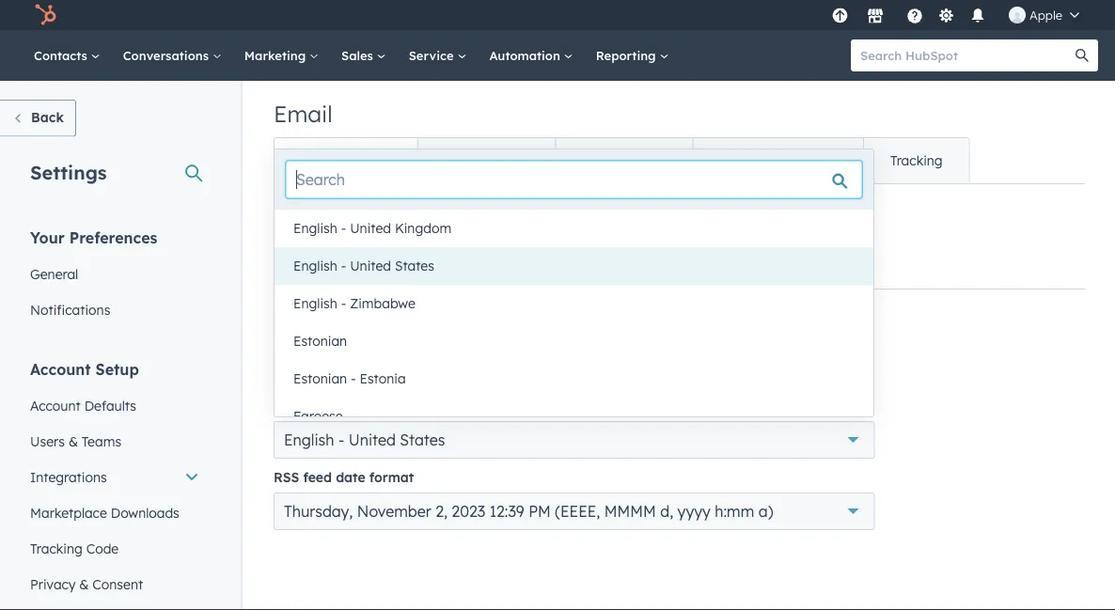 Task type: locate. For each thing, give the bounding box(es) containing it.
look.
[[774, 209, 803, 225]]

0 vertical spatial &
[[69, 433, 78, 450]]

1 account from the top
[[30, 360, 91, 379]]

in up your
[[518, 152, 529, 169]]

- right footer
[[341, 258, 346, 274]]

apple
[[1030, 7, 1063, 23]]

emails
[[551, 209, 591, 225]]

2 estonian from the top
[[293, 371, 347, 387]]

for
[[343, 398, 362, 414]]

united down dates
[[349, 431, 396, 450]]

navigation
[[274, 137, 970, 184], [274, 244, 1085, 290]]

english - united states
[[293, 258, 434, 274], [284, 431, 445, 450]]

0 vertical spatial estonian
[[293, 333, 347, 349]]

tracking for tracking code
[[30, 540, 83, 557]]

1 vertical spatial date
[[336, 469, 366, 486]]

1 estonian from the top
[[293, 333, 347, 349]]

date
[[374, 349, 417, 372], [336, 469, 366, 486]]

settings
[[30, 160, 107, 184]]

integrations button
[[19, 459, 211, 495]]

dates
[[366, 398, 402, 414]]

- left data
[[341, 220, 346, 237]]

&
[[69, 433, 78, 450], [79, 576, 89, 592]]

0 vertical spatial in
[[518, 152, 529, 169]]

united
[[350, 220, 391, 237], [350, 258, 391, 274], [349, 431, 396, 450]]

kingdom
[[395, 220, 452, 237]]

date right the feed
[[336, 469, 366, 486]]

states up the format
[[400, 431, 445, 450]]

account
[[30, 360, 91, 379], [30, 397, 81, 414]]

your
[[30, 228, 65, 247]]

navigation containing configuration
[[274, 137, 970, 184]]

hubspot image
[[34, 4, 56, 26]]

conversations
[[123, 47, 212, 63]]

english inside dropdown button
[[284, 431, 334, 450]]

automation link
[[478, 30, 585, 81]]

1 vertical spatial united
[[350, 258, 391, 274]]

should
[[730, 209, 771, 225]]

footer
[[300, 258, 341, 274]]

email
[[274, 100, 333, 128]]

- inside button
[[341, 220, 346, 237]]

- down faroese
[[339, 431, 344, 450]]

- for estonian - estonia 'button'
[[351, 371, 356, 387]]

account for account setup
[[30, 360, 91, 379]]

0 vertical spatial english - united states
[[293, 258, 434, 274]]

estonian inside 'button'
[[293, 371, 347, 387]]

states inside button
[[395, 258, 434, 274]]

2023
[[452, 502, 485, 521]]

mmmm
[[605, 502, 656, 521]]

1 vertical spatial states
[[400, 431, 445, 450]]

english inside button
[[293, 258, 337, 274]]

english up footer
[[293, 220, 337, 237]]

2 navigation from the top
[[274, 244, 1085, 290]]

rss for rss email date formats
[[274, 349, 311, 372]]

english - united states down the english - united kingdom
[[293, 258, 434, 274]]

1 horizontal spatial tracking
[[890, 152, 943, 169]]

footer link
[[274, 244, 367, 289]]

& right users
[[69, 433, 78, 450]]

2 account from the top
[[30, 397, 81, 414]]

united for english - united kingdom button
[[350, 220, 391, 237]]

united inside button
[[350, 220, 391, 237]]

0 vertical spatial to
[[441, 209, 454, 225]]

subscription
[[720, 152, 798, 169]]

1 vertical spatial account
[[30, 397, 81, 414]]

0 vertical spatial navigation
[[274, 137, 970, 184]]

1 vertical spatial tracking
[[30, 540, 83, 557]]

account up "account defaults"
[[30, 360, 91, 379]]

general
[[30, 266, 78, 282]]

reporting link
[[585, 30, 680, 81]]

english down faroese
[[284, 431, 334, 450]]

notifications image
[[970, 8, 987, 25]]

1 vertical spatial &
[[79, 576, 89, 592]]

english
[[293, 220, 337, 237], [293, 258, 337, 274], [293, 295, 337, 312], [284, 431, 334, 450]]

1 vertical spatial to
[[458, 310, 471, 327]]

general link
[[19, 256, 211, 292]]

0 vertical spatial united
[[350, 220, 391, 237]]

2 vertical spatial united
[[349, 431, 396, 450]]

0 vertical spatial account
[[30, 360, 91, 379]]

rss left emails. at the bottom left of page
[[475, 310, 500, 327]]

thursday, november 2, 2023 12:39 pm (eeee, mmmm d, yyyy h:mm a)
[[284, 502, 773, 521]]

settings image
[[938, 8, 955, 25]]

contacts
[[34, 47, 91, 63]]

0 vertical spatial date
[[374, 349, 417, 372]]

english inside 'button'
[[293, 295, 337, 312]]

united down the english - united kingdom
[[350, 258, 391, 274]]

marketing
[[244, 47, 309, 63]]

0 horizontal spatial to
[[441, 209, 454, 225]]

- for english - zimbabwe 'button'
[[341, 295, 346, 312]]

bob builder image
[[1009, 7, 1026, 24]]

apple button
[[998, 0, 1091, 30]]

sales
[[341, 47, 377, 63]]

setup
[[95, 360, 139, 379]]

-
[[341, 220, 346, 237], [341, 258, 346, 274], [341, 295, 346, 312], [351, 371, 356, 387], [339, 431, 344, 450]]

0 vertical spatial states
[[395, 258, 434, 274]]

- inside button
[[341, 258, 346, 274]]

applied
[[408, 310, 455, 327]]

and
[[595, 209, 619, 225]]

united right the
[[350, 220, 391, 237]]

& right privacy
[[79, 576, 89, 592]]

navigation containing footer
[[274, 244, 1085, 290]]

english - united states down the for
[[284, 431, 445, 450]]

account up users
[[30, 397, 81, 414]]

united for english - united states button
[[350, 258, 391, 274]]

automation
[[489, 47, 564, 63]]

1 vertical spatial rss
[[274, 349, 311, 372]]

service
[[409, 47, 457, 63]]

subscription types link
[[693, 138, 863, 183]]

1 vertical spatial english - united states
[[284, 431, 445, 450]]

estonian inside button
[[293, 333, 347, 349]]

it
[[718, 209, 726, 225]]

states down kingdom
[[395, 258, 434, 274]]

english - united kingdom button
[[275, 210, 874, 247]]

users & teams
[[30, 433, 121, 450]]

configuration link
[[275, 138, 417, 183]]

rss down these
[[274, 349, 311, 372]]

apple menu
[[827, 0, 1093, 30]]

tracking inside account setup element
[[30, 540, 83, 557]]

will
[[366, 310, 385, 327]]

0 horizontal spatial date
[[336, 469, 366, 486]]

search image
[[1076, 49, 1089, 62]]

1 vertical spatial estonian
[[293, 371, 347, 387]]

list box
[[275, 210, 874, 435]]

estonian down settings
[[293, 333, 347, 349]]

english for english - united states button
[[293, 258, 337, 274]]

data
[[347, 209, 376, 225]]

double
[[444, 152, 488, 169]]

english - zimbabwe
[[293, 295, 415, 312]]

to right want
[[441, 209, 454, 225]]

thursday, november 2, 2023 12:39 pm (eeee, mmmm d, yyyy h:mm a) button
[[274, 493, 875, 530]]

notifications link
[[19, 292, 211, 328]]

hubspot link
[[23, 4, 71, 26]]

marketplace
[[30, 505, 107, 521]]

1 vertical spatial in
[[505, 209, 516, 225]]

Search HubSpot search field
[[851, 39, 1082, 71]]

english inside button
[[293, 220, 337, 237]]

rss feed date format
[[274, 469, 414, 486]]

rss left the feed
[[274, 469, 299, 486]]

2,
[[436, 502, 448, 521]]

0 vertical spatial tracking
[[890, 152, 943, 169]]

to right applied
[[458, 310, 471, 327]]

opt-
[[492, 152, 518, 169]]

formats
[[423, 349, 497, 372]]

- up the for
[[351, 371, 356, 387]]

to
[[441, 209, 454, 225], [458, 310, 471, 327]]

0 horizontal spatial tracking
[[30, 540, 83, 557]]

reporting
[[596, 47, 660, 63]]

0 horizontal spatial &
[[69, 433, 78, 450]]

- left will
[[341, 295, 346, 312]]

united inside button
[[350, 258, 391, 274]]

your preferences element
[[19, 227, 211, 328]]

in left your
[[505, 209, 516, 225]]

english - united states inside dropdown button
[[284, 431, 445, 450]]

estonian up language
[[293, 371, 347, 387]]

1 navigation from the top
[[274, 137, 970, 184]]

faroese button
[[275, 398, 874, 435]]

rss for rss feed date format
[[274, 469, 299, 486]]

settings
[[313, 310, 362, 327]]

navigation down how
[[274, 244, 1085, 290]]

12:39
[[490, 502, 524, 521]]

tracking inside navigation
[[890, 152, 943, 169]]

account for account defaults
[[30, 397, 81, 414]]

1 vertical spatial navigation
[[274, 244, 1085, 290]]

navigation up and
[[274, 137, 970, 184]]

upgrade link
[[829, 5, 852, 25]]

2 vertical spatial rss
[[274, 469, 299, 486]]

1 horizontal spatial &
[[79, 576, 89, 592]]

english down footer link
[[293, 295, 337, 312]]

1 horizontal spatial in
[[518, 152, 529, 169]]

tracking code link
[[19, 531, 211, 567]]

upgrade image
[[832, 8, 849, 25]]

& for privacy
[[79, 576, 89, 592]]

estonian button
[[275, 323, 874, 360]]

1 horizontal spatial to
[[458, 310, 471, 327]]

pm
[[529, 502, 551, 521]]

date down be
[[374, 349, 417, 372]]

english down the
[[293, 258, 337, 274]]

tracking
[[890, 152, 943, 169], [30, 540, 83, 557]]

notifications
[[30, 301, 110, 318]]

customize
[[623, 209, 685, 225]]

1 horizontal spatial date
[[374, 349, 417, 372]]

privacy & consent
[[30, 576, 143, 592]]



Task type: vqa. For each thing, say whether or not it's contained in the screenshot.
Ticket corresponding to Ticket description
no



Task type: describe. For each thing, give the bounding box(es) containing it.
zimbabwe
[[350, 295, 415, 312]]

to for applied
[[458, 310, 471, 327]]

how
[[689, 209, 714, 225]]

downloads
[[111, 505, 179, 521]]

marketplaces button
[[856, 0, 895, 30]]

integrations
[[30, 469, 107, 485]]

the
[[324, 209, 343, 225]]

your preferences
[[30, 228, 157, 247]]

double opt-in link
[[417, 138, 556, 183]]

display
[[457, 209, 501, 225]]

list box containing english - united kingdom
[[275, 210, 874, 435]]

code
[[86, 540, 119, 557]]

to for want
[[441, 209, 454, 225]]

back link
[[0, 100, 76, 137]]

language for dates
[[274, 398, 402, 414]]

conversations link
[[112, 30, 233, 81]]

english - united kingdom
[[293, 220, 452, 237]]

estonian - estonia button
[[275, 360, 874, 398]]

email
[[316, 349, 369, 372]]

tracking for tracking
[[890, 152, 943, 169]]

settings link
[[935, 5, 958, 25]]

november
[[357, 502, 431, 521]]

Search search field
[[286, 161, 862, 198]]

feed
[[303, 469, 332, 486]]

english - zimbabwe button
[[275, 285, 874, 323]]

english - united states inside button
[[293, 258, 434, 274]]

tracking link
[[863, 138, 969, 183]]

date for formats
[[374, 349, 417, 372]]

want
[[407, 209, 437, 225]]

sales link
[[330, 30, 397, 81]]

these settings will be applied to rss emails.
[[274, 310, 547, 327]]

be
[[389, 310, 405, 327]]

your
[[520, 209, 547, 225]]

rss email date formats
[[274, 349, 497, 372]]

in inside "double opt-in" link
[[518, 152, 529, 169]]

marketplace downloads
[[30, 505, 179, 521]]

subscription types
[[720, 152, 837, 169]]

d,
[[660, 502, 673, 521]]

account defaults link
[[19, 388, 211, 424]]

consent
[[92, 576, 143, 592]]

0 horizontal spatial in
[[505, 209, 516, 225]]

language
[[274, 398, 339, 414]]

preferences
[[69, 228, 157, 247]]

navigation for email
[[274, 137, 970, 184]]

0 vertical spatial rss
[[475, 310, 500, 327]]

emails.
[[503, 310, 547, 327]]

you
[[380, 209, 403, 225]]

privacy & consent link
[[19, 567, 211, 602]]

back
[[31, 109, 64, 126]]

estonian for estonian
[[293, 333, 347, 349]]

search button
[[1066, 39, 1098, 71]]

teams
[[82, 433, 121, 450]]

help button
[[899, 0, 931, 30]]

thursday,
[[284, 502, 353, 521]]

types
[[801, 152, 837, 169]]

account setup element
[[19, 359, 211, 610]]

subscriptions
[[583, 152, 667, 169]]

states inside dropdown button
[[400, 431, 445, 450]]

defaults
[[84, 397, 136, 414]]

- for english - united kingdom button
[[341, 220, 346, 237]]

personalization link
[[367, 244, 515, 289]]

a)
[[759, 502, 773, 521]]

- for english - united states button
[[341, 258, 346, 274]]

service link
[[397, 30, 478, 81]]

estonia
[[360, 371, 406, 387]]

tracking code
[[30, 540, 119, 557]]

navigation for choose the data you want to display in your emails and customize how it should look.
[[274, 244, 1085, 290]]

help image
[[907, 8, 924, 25]]

account defaults
[[30, 397, 136, 414]]

- inside dropdown button
[[339, 431, 344, 450]]

h:mm
[[715, 502, 754, 521]]

faroese
[[293, 408, 343, 425]]

english - united states button
[[274, 421, 875, 459]]

& for users
[[69, 433, 78, 450]]

english - united states button
[[275, 247, 874, 285]]

english for english - united kingdom button
[[293, 220, 337, 237]]

choose
[[274, 209, 320, 225]]

united inside dropdown button
[[349, 431, 396, 450]]

these
[[274, 310, 310, 327]]

english for english - zimbabwe 'button'
[[293, 295, 337, 312]]

yyyy
[[678, 502, 711, 521]]

(eeee,
[[555, 502, 600, 521]]

subscriptions link
[[556, 138, 693, 183]]

marketplaces image
[[867, 8, 884, 25]]

personalization
[[393, 258, 488, 274]]

privacy
[[30, 576, 76, 592]]

estonian for estonian - estonia
[[293, 371, 347, 387]]

marketing link
[[233, 30, 330, 81]]

date for format
[[336, 469, 366, 486]]



